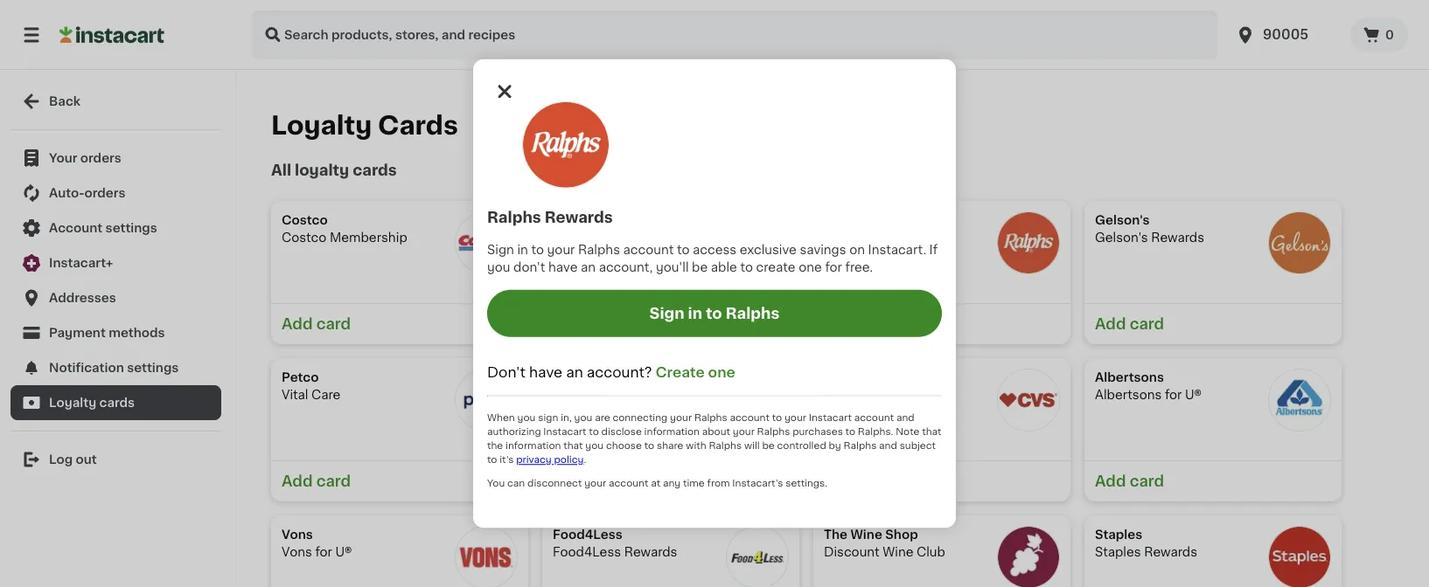Task type: locate. For each thing, give the bounding box(es) containing it.
orders up 'account settings'
[[84, 187, 126, 199]]

1 horizontal spatial u®
[[630, 232, 647, 244]]

you can disconnect your account at any time from instacart's settings.
[[487, 479, 828, 489]]

1 vertical spatial in
[[688, 307, 703, 321]]

privacy policy link
[[516, 456, 584, 465]]

to left share
[[645, 442, 655, 451]]

to down able
[[706, 307, 722, 321]]

smart left the &
[[553, 372, 591, 384]]

rewards inside staples staples rewards
[[1144, 547, 1198, 559]]

an
[[581, 261, 596, 274], [566, 366, 583, 380]]

0 vertical spatial staples
[[1095, 529, 1143, 542]]

one inside sign in to your ralphs account to access exclusive savings on instacart. if you don't have an account, you'll be able to create one for free.
[[799, 261, 822, 274]]

1 pavilions from the top
[[553, 214, 609, 227]]

0 horizontal spatial loyalty
[[49, 397, 96, 409]]

ralphs inside sign in to your ralphs account to access exclusive savings on instacart. if you don't have an account, you'll be able to create one for free.
[[578, 244, 620, 256]]

you right the "in,"
[[574, 414, 593, 423]]

sign down you'll
[[650, 307, 685, 321]]

ralphs down ralphs.
[[844, 442, 877, 451]]

instacart.
[[868, 244, 926, 256]]

gelson's image
[[1269, 212, 1331, 275]]

choose
[[606, 442, 642, 451]]

loyalty
[[271, 113, 372, 138], [49, 397, 96, 409]]

0 vertical spatial in
[[517, 244, 528, 256]]

add card up vons vons for u®
[[282, 475, 351, 489]]

sign up don't
[[487, 244, 514, 256]]

ralphs up don't
[[487, 210, 541, 225]]

create one button
[[656, 366, 736, 380]]

to up the controlled
[[772, 414, 782, 423]]

sign inside sign in to your ralphs account to access exclusive savings on instacart. if you don't have an account, you'll be able to create one for free.
[[487, 244, 514, 256]]

settings down 'methods' at the bottom
[[127, 362, 179, 374]]

free.
[[845, 261, 873, 274]]

add for gelson's gelson's rewards
[[1095, 317, 1126, 332]]

card for albertsons
[[1130, 475, 1164, 489]]

0 vertical spatial costco
[[282, 214, 328, 227]]

0 vertical spatial an
[[581, 261, 596, 274]]

instacart up purchases
[[809, 414, 852, 423]]

that
[[922, 428, 942, 437], [564, 442, 583, 451]]

costco down loyalty
[[282, 214, 328, 227]]

cards down loyalty cards
[[353, 163, 397, 178]]

0 horizontal spatial u®
[[335, 547, 352, 559]]

that up policy
[[564, 442, 583, 451]]

payment methods
[[49, 327, 165, 339]]

to down the 'are'
[[589, 428, 599, 437]]

costco costco membership
[[282, 214, 407, 244]]

2 horizontal spatial u®
[[1185, 389, 1202, 402]]

0 vertical spatial have
[[549, 261, 578, 274]]

to right able
[[740, 261, 753, 274]]

smart up the "in,"
[[553, 389, 590, 402]]

able
[[711, 261, 737, 274]]

1 vertical spatial ralphs rewards
[[824, 232, 922, 244]]

shop
[[886, 529, 918, 542]]

1 vertical spatial u®
[[1185, 389, 1202, 402]]

be
[[692, 261, 708, 274], [762, 442, 775, 451]]

add down policy
[[553, 475, 584, 489]]

for
[[610, 232, 627, 244], [825, 261, 842, 274], [1165, 389, 1182, 402], [315, 547, 332, 559]]

card up vons vons for u®
[[316, 475, 351, 489]]

0 vertical spatial smart
[[553, 372, 591, 384]]

1 horizontal spatial loyalty
[[271, 113, 372, 138]]

the wine shop discount wine club
[[824, 529, 946, 559]]

1 vertical spatial smart
[[553, 389, 590, 402]]

1 vertical spatial loyalty
[[49, 397, 96, 409]]

0 vertical spatial vons
[[282, 529, 313, 542]]

instacart logo image
[[59, 24, 164, 45]]

cards down notification settings 'link'
[[99, 397, 135, 409]]

on
[[850, 244, 865, 256]]

0
[[1386, 29, 1394, 41]]

gelson's gelson's rewards
[[1095, 214, 1205, 244]]

u® inside vons vons for u®
[[335, 547, 352, 559]]

add up petco
[[282, 317, 313, 332]]

vons image
[[455, 527, 518, 588]]

policy
[[554, 456, 584, 465]]

card for costco
[[316, 317, 351, 332]]

1 food4less from the top
[[553, 529, 623, 542]]

payment methods link
[[10, 316, 221, 351]]

1 horizontal spatial instacart
[[809, 414, 852, 423]]

card up albertsons albertsons for u®
[[1130, 317, 1164, 332]]

be right will
[[762, 442, 775, 451]]

controlled
[[777, 442, 826, 451]]

0 horizontal spatial wine
[[851, 529, 883, 542]]

2 gelson's from the top
[[1095, 232, 1148, 244]]

advantage
[[593, 389, 659, 402]]

pavilions
[[553, 214, 609, 227], [553, 232, 607, 244]]

log out
[[49, 454, 97, 466]]

0 horizontal spatial in
[[517, 244, 528, 256]]

instacart+
[[49, 257, 113, 269]]

1 horizontal spatial be
[[762, 442, 775, 451]]

1 staples from the top
[[1095, 529, 1143, 542]]

card up staples staples rewards on the right of page
[[1130, 475, 1164, 489]]

add up vons vons for u®
[[282, 475, 313, 489]]

log out link
[[10, 443, 221, 478]]

add card up petco
[[282, 317, 351, 332]]

for inside vons vons for u®
[[315, 547, 332, 559]]

rewards inside gelson's gelson's rewards
[[1151, 232, 1205, 244]]

u®
[[630, 232, 647, 244], [1185, 389, 1202, 402], [335, 547, 352, 559]]

be inside sign in to your ralphs account to access exclusive savings on instacart. if you don't have an account, you'll be able to create one for free.
[[692, 261, 708, 274]]

card for gelson's
[[1130, 317, 1164, 332]]

can
[[507, 479, 525, 489]]

0 vertical spatial pavilions
[[553, 214, 609, 227]]

1 vertical spatial vons
[[282, 547, 312, 559]]

0 vertical spatial u®
[[630, 232, 647, 244]]

1 horizontal spatial information
[[644, 428, 700, 437]]

0 vertical spatial be
[[692, 261, 708, 274]]

account up account,
[[623, 244, 674, 256]]

an left the &
[[566, 366, 583, 380]]

loyalty inside loyalty cards link
[[49, 397, 96, 409]]

ralphs rewards up free.
[[824, 232, 922, 244]]

settings inside 'link'
[[127, 362, 179, 374]]

account
[[623, 244, 674, 256], [730, 414, 770, 423], [854, 414, 894, 423], [609, 479, 649, 489]]

loyalty for loyalty cards
[[49, 397, 96, 409]]

rewards inside 'food4less food4less rewards'
[[624, 547, 678, 559]]

0 horizontal spatial information
[[506, 442, 561, 451]]

club
[[917, 547, 946, 559]]

ralphs image
[[997, 212, 1060, 275]]

smart & final smart advantage
[[553, 372, 659, 402]]

1 vertical spatial costco
[[282, 232, 327, 244]]

in down you'll
[[688, 307, 703, 321]]

you left don't
[[487, 261, 510, 274]]

0 horizontal spatial sign
[[487, 244, 514, 256]]

0 vertical spatial wine
[[851, 529, 883, 542]]

1 horizontal spatial in
[[688, 307, 703, 321]]

0 vertical spatial settings
[[106, 222, 157, 234]]

1 vertical spatial gelson's
[[1095, 232, 1148, 244]]

petco image
[[455, 369, 518, 432]]

cvs®
[[824, 389, 858, 402]]

cvs® extracare®
[[824, 389, 929, 402]]

orders
[[80, 152, 121, 164], [84, 187, 126, 199]]

orders for auto-orders
[[84, 187, 126, 199]]

disconnect
[[528, 479, 582, 489]]

in up don't
[[517, 244, 528, 256]]

settings for account settings
[[106, 222, 157, 234]]

an left account,
[[581, 261, 596, 274]]

1 vertical spatial albertsons
[[1095, 389, 1162, 402]]

0 vertical spatial food4less
[[553, 529, 623, 542]]

0 vertical spatial gelson's
[[1095, 214, 1150, 227]]

add card up staples staples rewards on the right of page
[[1095, 475, 1164, 489]]

account,
[[599, 261, 653, 274]]

sign inside button
[[650, 307, 685, 321]]

1 vertical spatial cards
[[99, 397, 135, 409]]

1 vertical spatial one
[[708, 366, 736, 380]]

with
[[686, 442, 707, 451]]

your down .
[[585, 479, 606, 489]]

add card
[[282, 317, 351, 332], [1095, 317, 1164, 332], [282, 475, 351, 489], [553, 475, 622, 489], [824, 475, 893, 489], [1095, 475, 1164, 489]]

1 vertical spatial settings
[[127, 362, 179, 374]]

add card down by
[[824, 475, 893, 489]]

1 vertical spatial instacart
[[544, 428, 587, 437]]

card up petco
[[316, 317, 351, 332]]

rewards
[[545, 210, 613, 225], [869, 232, 922, 244], [1151, 232, 1205, 244], [624, 547, 678, 559], [1144, 547, 1198, 559]]

add card up albertsons albertsons for u®
[[1095, 317, 1164, 332]]

0 vertical spatial orders
[[80, 152, 121, 164]]

your inside sign in to your ralphs account to access exclusive savings on instacart. if you don't have an account, you'll be able to create one for free.
[[547, 244, 575, 256]]

1 horizontal spatial that
[[922, 428, 942, 437]]

0 horizontal spatial cards
[[99, 397, 135, 409]]

that up subject
[[922, 428, 942, 437]]

sign
[[487, 244, 514, 256], [650, 307, 685, 321]]

have
[[549, 261, 578, 274], [529, 366, 563, 380]]

1 horizontal spatial sign
[[650, 307, 685, 321]]

note
[[896, 428, 920, 437]]

u® inside albertsons albertsons for u®
[[1185, 389, 1202, 402]]

log
[[49, 454, 73, 466]]

in inside button
[[688, 307, 703, 321]]

account left at
[[609, 479, 649, 489]]

ralphs up account,
[[578, 244, 620, 256]]

loyalty up loyalty
[[271, 113, 372, 138]]

ralphs up will
[[757, 428, 790, 437]]

add card for &
[[553, 475, 622, 489]]

1 vertical spatial staples
[[1095, 547, 1141, 559]]

one down savings
[[799, 261, 822, 274]]

to
[[531, 244, 544, 256], [677, 244, 690, 256], [740, 261, 753, 274], [706, 307, 722, 321], [772, 414, 782, 423], [589, 428, 599, 437], [846, 428, 856, 437], [645, 442, 655, 451], [487, 456, 497, 465]]

sign for sign in to ralphs
[[650, 307, 685, 321]]

add for costco costco membership
[[282, 317, 313, 332]]

0 vertical spatial loyalty
[[271, 113, 372, 138]]

costco left membership
[[282, 232, 327, 244]]

information up share
[[644, 428, 700, 437]]

you'll
[[656, 261, 689, 274]]

add card for costco
[[282, 317, 351, 332]]

wine down shop
[[883, 547, 914, 559]]

your
[[547, 244, 575, 256], [670, 414, 692, 423], [785, 414, 807, 423], [733, 428, 755, 437], [585, 479, 606, 489]]

staples image
[[1269, 527, 1331, 588]]

2 vertical spatial u®
[[335, 547, 352, 559]]

your up share
[[670, 414, 692, 423]]

and up the note
[[897, 414, 915, 423]]

costco
[[282, 214, 328, 227], [282, 232, 327, 244]]

your right 'costco' image
[[547, 244, 575, 256]]

2 smart from the top
[[553, 389, 590, 402]]

ralphs down create
[[726, 307, 780, 321]]

privacy policy .
[[516, 456, 586, 465]]

0 horizontal spatial that
[[564, 442, 583, 451]]

vital
[[282, 389, 308, 402]]

savings
[[800, 244, 846, 256]]

addresses
[[49, 292, 116, 304]]

0 vertical spatial albertsons
[[1095, 372, 1164, 384]]

albertsons
[[1095, 372, 1164, 384], [1095, 389, 1162, 402]]

vons
[[282, 529, 313, 542], [282, 547, 312, 559]]

card down choose
[[588, 475, 622, 489]]

1 vertical spatial wine
[[883, 547, 914, 559]]

access
[[693, 244, 737, 256]]

extracare®
[[861, 389, 929, 402]]

1 vertical spatial food4less
[[553, 547, 621, 559]]

add up staples staples rewards on the right of page
[[1095, 475, 1126, 489]]

add card button for albertsons albertsons for u®
[[1085, 461, 1342, 502]]

0 horizontal spatial ralphs rewards
[[487, 210, 613, 225]]

your up purchases
[[785, 414, 807, 423]]

your up will
[[733, 428, 755, 437]]

instacart down the "in,"
[[544, 428, 587, 437]]

rewards for gelson's gelson's rewards
[[1151, 232, 1205, 244]]

1 horizontal spatial wine
[[883, 547, 914, 559]]

0 vertical spatial sign
[[487, 244, 514, 256]]

wine up discount
[[851, 529, 883, 542]]

1 vertical spatial pavilions
[[553, 232, 607, 244]]

1 horizontal spatial cards
[[353, 163, 397, 178]]

information up privacy
[[506, 442, 561, 451]]

u® for albertsons albertsons for u®
[[1185, 389, 1202, 402]]

2 costco from the top
[[282, 232, 327, 244]]

be down access
[[692, 261, 708, 274]]

add card down .
[[553, 475, 622, 489]]

sign for sign in to your ralphs account to access exclusive savings on instacart. if you don't have an account, you'll be able to create one for free.
[[487, 244, 514, 256]]

auto-orders
[[49, 187, 126, 199]]

loyalty down notification on the left
[[49, 397, 96, 409]]

for inside the pavilions pavilions for u®
[[610, 232, 627, 244]]

loyalty
[[295, 163, 349, 178]]

cvs® image
[[997, 369, 1060, 432]]

u® for pavilions pavilions for u®
[[630, 232, 647, 244]]

settings down auto-orders link
[[106, 222, 157, 234]]

are
[[595, 414, 610, 423]]

be inside the when you sign in, you are connecting your ralphs account to your instacart account and authorizing instacart to disclose information about your ralphs purchases to ralphs. note that the information that you choose to share with ralphs will be controlled by ralphs and subject to it's
[[762, 442, 775, 451]]

1 horizontal spatial ralphs rewards
[[824, 232, 922, 244]]

ralphs rewards up don't
[[487, 210, 613, 225]]

about
[[702, 428, 730, 437]]

0 vertical spatial that
[[922, 428, 942, 437]]

for inside albertsons albertsons for u®
[[1165, 389, 1182, 402]]

it's
[[500, 456, 514, 465]]

u® inside the pavilions pavilions for u®
[[630, 232, 647, 244]]

one right create
[[708, 366, 736, 380]]

1 vertical spatial that
[[564, 442, 583, 451]]

1 vertical spatial sign
[[650, 307, 685, 321]]

dialog
[[473, 59, 956, 529]]

payment
[[49, 327, 106, 339]]

card down ralphs.
[[859, 475, 893, 489]]

notification
[[49, 362, 124, 374]]

0 horizontal spatial be
[[692, 261, 708, 274]]

the
[[487, 442, 503, 451]]

to inside button
[[706, 307, 722, 321]]

dialog containing ralphs rewards
[[473, 59, 956, 529]]

information
[[644, 428, 700, 437], [506, 442, 561, 451]]

staples staples rewards
[[1095, 529, 1198, 559]]

1 horizontal spatial one
[[799, 261, 822, 274]]

and down ralphs.
[[879, 442, 897, 451]]

1 vertical spatial be
[[762, 442, 775, 451]]

to down the
[[487, 456, 497, 465]]

0 vertical spatial information
[[644, 428, 700, 437]]

add up albertsons albertsons for u®
[[1095, 317, 1126, 332]]

orders up auto-orders
[[80, 152, 121, 164]]

don't
[[514, 261, 545, 274]]

notification settings
[[49, 362, 179, 374]]

1 costco from the top
[[282, 214, 328, 227]]

ralphs down about
[[709, 442, 742, 451]]

in inside sign in to your ralphs account to access exclusive savings on instacart. if you don't have an account, you'll be able to create one for free.
[[517, 244, 528, 256]]

in
[[517, 244, 528, 256], [688, 307, 703, 321]]

card
[[316, 317, 351, 332], [1130, 317, 1164, 332], [316, 475, 351, 489], [588, 475, 622, 489], [859, 475, 893, 489], [1130, 475, 1164, 489]]

discount
[[824, 547, 880, 559]]

1 vertical spatial orders
[[84, 187, 126, 199]]

0 vertical spatial one
[[799, 261, 822, 274]]



Task type: vqa. For each thing, say whether or not it's contained in the screenshot.
alternatives inside the '½ cup dried cherries great value sweetened dried cherries $3.28 show alternatives'
no



Task type: describe. For each thing, give the bounding box(es) containing it.
account settings
[[49, 222, 157, 234]]

for for albertsons albertsons for u®
[[1165, 389, 1182, 402]]

settings for notification settings
[[127, 362, 179, 374]]

2 vons from the top
[[282, 547, 312, 559]]

at
[[651, 479, 661, 489]]

to up you'll
[[677, 244, 690, 256]]

food4less food4less rewards
[[553, 529, 678, 559]]

0 horizontal spatial instacart
[[544, 428, 587, 437]]

have inside sign in to your ralphs account to access exclusive savings on instacart. if you don't have an account, you'll be able to create one for free.
[[549, 261, 578, 274]]

for inside sign in to your ralphs account to access exclusive savings on instacart. if you don't have an account, you'll be able to create one for free.
[[825, 261, 842, 274]]

to up don't
[[531, 244, 544, 256]]

1 vons from the top
[[282, 529, 313, 542]]

loyalty for loyalty cards
[[271, 113, 372, 138]]

don't have an account? create one
[[487, 366, 736, 380]]

rewards for food4less food4less rewards
[[624, 547, 678, 559]]

ralphs inside button
[[726, 307, 780, 321]]

back
[[49, 95, 81, 108]]

to left ralphs.
[[846, 428, 856, 437]]

any
[[663, 479, 681, 489]]

add for petco vital care
[[282, 475, 313, 489]]

add card button for smart & final smart advantage
[[542, 461, 800, 502]]

food4less image
[[726, 527, 789, 588]]

out
[[76, 454, 97, 466]]

pavilions pavilions for u®
[[553, 214, 647, 244]]

when you sign in, you are connecting your ralphs account to your instacart account and authorizing instacart to disclose information about your ralphs purchases to ralphs. note that the information that you choose to share with ralphs will be controlled by ralphs and subject to it's
[[487, 414, 944, 465]]

add card for vital
[[282, 475, 351, 489]]

you up .
[[585, 442, 604, 451]]

petco vital care
[[282, 372, 341, 402]]

if
[[930, 244, 938, 256]]

costco image
[[455, 212, 518, 275]]

auto-
[[49, 187, 84, 199]]

membership
[[330, 232, 407, 244]]

retailer logo image
[[522, 101, 610, 189]]

ralphs up about
[[695, 414, 728, 423]]

account up ralphs.
[[854, 414, 894, 423]]

all loyalty cards
[[271, 163, 397, 178]]

orders for your orders
[[80, 152, 121, 164]]

cards inside loyalty cards link
[[99, 397, 135, 409]]

in,
[[561, 414, 572, 423]]

1 vertical spatial have
[[529, 366, 563, 380]]

an inside sign in to your ralphs account to access exclusive savings on instacart. if you don't have an account, you'll be able to create one for free.
[[581, 261, 596, 274]]

pavilions image
[[726, 212, 789, 275]]

the
[[824, 529, 848, 542]]

1 vertical spatial information
[[506, 442, 561, 451]]

don't
[[487, 366, 526, 380]]

in for your
[[517, 244, 528, 256]]

2 food4less from the top
[[553, 547, 621, 559]]

final
[[607, 372, 637, 384]]

exclusive
[[740, 244, 797, 256]]

2 albertsons from the top
[[1095, 389, 1162, 402]]

card for vital
[[316, 475, 351, 489]]

smart & final image
[[726, 369, 789, 432]]

authorizing
[[487, 428, 541, 437]]

settings.
[[786, 479, 828, 489]]

1 vertical spatial and
[[879, 442, 897, 451]]

2 staples from the top
[[1095, 547, 1141, 559]]

you up authorizing
[[518, 414, 536, 423]]

account
[[49, 222, 103, 234]]

your orders
[[49, 152, 121, 164]]

add card for albertsons
[[1095, 475, 1164, 489]]

time
[[683, 479, 705, 489]]

1 gelson's from the top
[[1095, 214, 1150, 227]]

albertsons albertsons for u®
[[1095, 372, 1202, 402]]

when
[[487, 414, 515, 423]]

care
[[311, 389, 341, 402]]

for for vons vons for u®
[[315, 547, 332, 559]]

sign in to your ralphs account to access exclusive savings on instacart. if you don't have an account, you'll be able to create one for free.
[[487, 244, 938, 274]]

2 pavilions from the top
[[553, 232, 607, 244]]

in for ralphs
[[688, 307, 703, 321]]

the wine shop image
[[997, 527, 1060, 588]]

for for pavilions pavilions for u®
[[610, 232, 627, 244]]

add card for gelson's
[[1095, 317, 1164, 332]]

your
[[49, 152, 77, 164]]

account?
[[587, 366, 652, 380]]

ralphs up free.
[[824, 232, 866, 244]]

notification settings link
[[10, 351, 221, 386]]

by
[[829, 442, 841, 451]]

auto-orders link
[[10, 176, 221, 211]]

.
[[584, 456, 586, 465]]

loyalty cards
[[49, 397, 135, 409]]

instacart+ link
[[10, 246, 221, 281]]

card for &
[[588, 475, 622, 489]]

create
[[656, 366, 705, 380]]

purchases
[[793, 428, 843, 437]]

1 vertical spatial an
[[566, 366, 583, 380]]

add card button for costco costco membership
[[271, 304, 528, 345]]

privacy
[[516, 456, 552, 465]]

u® for vons vons for u®
[[335, 547, 352, 559]]

loyalty cards link
[[10, 386, 221, 421]]

sign
[[538, 414, 558, 423]]

0 button
[[1351, 17, 1408, 52]]

rewards for staples staples rewards
[[1144, 547, 1198, 559]]

from
[[707, 479, 730, 489]]

you inside sign in to your ralphs account to access exclusive savings on instacart. if you don't have an account, you'll be able to create one for free.
[[487, 261, 510, 274]]

will
[[744, 442, 760, 451]]

add card button for gelson's gelson's rewards
[[1085, 304, 1342, 345]]

subject
[[900, 442, 936, 451]]

albertsons image
[[1269, 369, 1331, 432]]

add card button for petco vital care
[[271, 461, 528, 502]]

create
[[756, 261, 796, 274]]

1 albertsons from the top
[[1095, 372, 1164, 384]]

connecting
[[613, 414, 668, 423]]

loyalty cards
[[271, 113, 458, 138]]

back link
[[10, 84, 221, 119]]

all
[[271, 163, 291, 178]]

0 horizontal spatial one
[[708, 366, 736, 380]]

ralphs.
[[858, 428, 894, 437]]

instacart's
[[733, 479, 783, 489]]

vons vons for u®
[[282, 529, 352, 559]]

disclose
[[602, 428, 642, 437]]

0 vertical spatial ralphs rewards
[[487, 210, 613, 225]]

0 vertical spatial instacart
[[809, 414, 852, 423]]

1 smart from the top
[[553, 372, 591, 384]]

petco
[[282, 372, 319, 384]]

account up will
[[730, 414, 770, 423]]

sign in to ralphs button
[[487, 290, 942, 338]]

add down by
[[824, 475, 855, 489]]

your orders link
[[10, 141, 221, 176]]

share
[[657, 442, 684, 451]]

0 vertical spatial cards
[[353, 163, 397, 178]]

account inside sign in to your ralphs account to access exclusive savings on instacart. if you don't have an account, you'll be able to create one for free.
[[623, 244, 674, 256]]

0 vertical spatial and
[[897, 414, 915, 423]]

add for smart & final smart advantage
[[553, 475, 584, 489]]

sign in to ralphs
[[650, 307, 780, 321]]

add for albertsons albertsons for u®
[[1095, 475, 1126, 489]]

&
[[594, 372, 604, 384]]

cards
[[378, 113, 458, 138]]

you
[[487, 479, 505, 489]]



